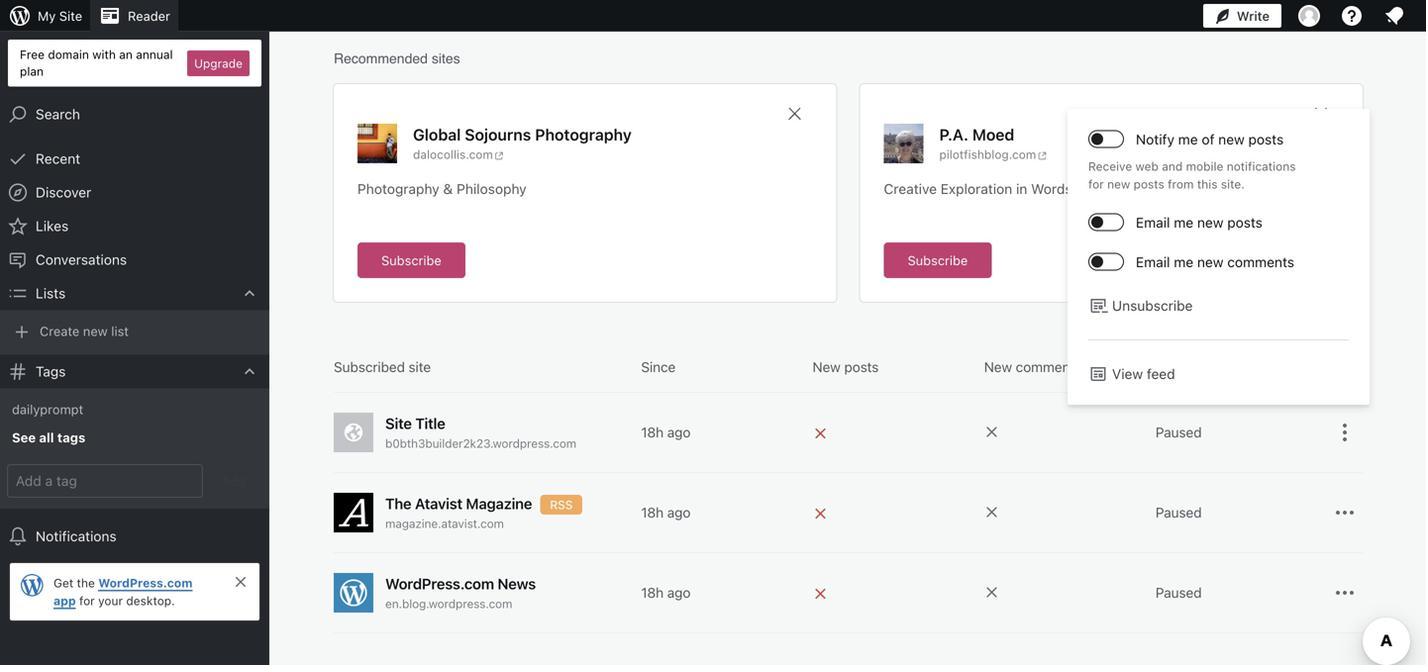 Task type: locate. For each thing, give the bounding box(es) containing it.
me
[[1178, 131, 1198, 148], [1174, 214, 1193, 231], [1174, 254, 1193, 270]]

cell inside the atavist magazine row
[[813, 502, 976, 524]]

1 vertical spatial photography
[[358, 181, 439, 197]]

my site
[[38, 8, 82, 23]]

likes link
[[0, 210, 269, 243]]

wordpress.com news row
[[334, 554, 1363, 634]]

row
[[334, 358, 1363, 393]]

wordpress.com news link
[[385, 573, 633, 595]]

for inside receive web and mobile notifications for new posts from this site.
[[1088, 177, 1104, 191]]

lists
[[36, 285, 66, 302]]

wordpress.com inside wordpress.com news en.blog.wordpress.com
[[385, 575, 494, 593]]

0 vertical spatial paused
[[1156, 424, 1202, 441]]

2 paused cell from the top
[[1156, 503, 1319, 523]]

row containing subscribed site
[[334, 358, 1363, 393]]

and down receive
[[1076, 181, 1100, 197]]

1 subscribe button from the left
[[358, 243, 465, 278]]

0 vertical spatial me
[[1178, 131, 1198, 148]]

1 cell from the top
[[813, 422, 976, 444]]

an
[[119, 48, 133, 61]]

2 new from the left
[[984, 359, 1012, 375]]

0 horizontal spatial new
[[813, 359, 841, 375]]

2 18h from the top
[[641, 505, 664, 521]]

the atavist magazine image
[[334, 493, 373, 533]]

email for email me new posts
[[1136, 214, 1170, 231]]

the
[[77, 576, 95, 590]]

likes
[[36, 218, 69, 234]]

subscribed
[[334, 359, 405, 375]]

for down the
[[79, 594, 95, 608]]

and inside receive web and mobile notifications for new posts from this site.
[[1162, 159, 1183, 173]]

18h inside wordpress.com news "row"
[[641, 585, 664, 601]]

subscribe for global sojourns photography
[[381, 253, 442, 268]]

sites
[[432, 51, 460, 66]]

paused for title
[[1156, 424, 1202, 441]]

photography inside global sojourns photography link
[[535, 125, 632, 144]]

more information image inside site title row
[[984, 424, 1000, 440]]

comments up unsubscribe button
[[1227, 254, 1294, 270]]

wordpress.com up desktop.
[[98, 576, 193, 590]]

1 dismiss this recommendation image from the left
[[785, 104, 805, 124]]

2 vertical spatial ago
[[667, 585, 691, 601]]

0 vertical spatial email
[[1136, 214, 1170, 231]]

email up the unsubscribe
[[1136, 254, 1170, 270]]

1 vertical spatial 18h ago
[[641, 505, 691, 521]]

1 vertical spatial and
[[1076, 181, 1100, 197]]

wordpress.com for app
[[98, 576, 193, 590]]

18h ago
[[641, 424, 691, 441], [641, 505, 691, 521], [641, 585, 691, 601]]

0 vertical spatial more actions image
[[1333, 421, 1357, 445]]

cell inside wordpress.com news "row"
[[813, 582, 976, 604]]

0 vertical spatial for
[[1088, 177, 1104, 191]]

en.blog.wordpress.com
[[385, 597, 512, 611]]

add button
[[210, 465, 257, 497]]

email right view
[[1156, 359, 1189, 375]]

1 vertical spatial more information image
[[984, 505, 1000, 520]]

paused inside wordpress.com news "row"
[[1156, 585, 1202, 601]]

ago inside wordpress.com news "row"
[[667, 585, 691, 601]]

2 vertical spatial more information image
[[984, 585, 1000, 601]]

0 horizontal spatial comments
[[1016, 359, 1082, 375]]

2 vertical spatial paused cell
[[1156, 583, 1319, 603]]

for your desktop.
[[76, 594, 175, 608]]

1 subscribe from the left
[[381, 253, 442, 268]]

2 cell from the top
[[813, 502, 976, 524]]

see all tags link
[[0, 424, 269, 454]]

0 horizontal spatial for
[[79, 594, 95, 608]]

paused inside site title row
[[1156, 424, 1202, 441]]

1 horizontal spatial subscribe button
[[884, 243, 992, 278]]

list
[[111, 324, 129, 339]]

more information image inside wordpress.com news "row"
[[984, 585, 1000, 601]]

keyboard_arrow_down image
[[240, 284, 259, 304]]

1 18h from the top
[[641, 424, 664, 441]]

2 vertical spatial 18h ago
[[641, 585, 691, 601]]

posts up site title row
[[844, 359, 879, 375]]

sojourns
[[465, 125, 531, 144]]

1 vertical spatial comments
[[1016, 359, 1082, 375]]

1 horizontal spatial subscribe
[[908, 253, 968, 268]]

main content
[[302, 0, 1394, 634]]

2 ago from the top
[[667, 505, 691, 521]]

table containing site title
[[334, 358, 1363, 634]]

1 ago from the top
[[667, 424, 691, 441]]

for down receive
[[1088, 177, 1104, 191]]

0 vertical spatial cell
[[813, 422, 976, 444]]

0 horizontal spatial dismiss this recommendation image
[[785, 104, 805, 124]]

plan
[[20, 64, 44, 78]]

new
[[1218, 131, 1245, 148], [1107, 177, 1130, 191], [1197, 214, 1224, 231], [1197, 254, 1224, 270], [83, 324, 108, 339]]

wordpress.com news image
[[334, 573, 373, 613]]

creative
[[884, 181, 937, 197]]

3 ago from the top
[[667, 585, 691, 601]]

me down email me new posts at the right of the page
[[1174, 254, 1193, 270]]

1 horizontal spatial comments
[[1227, 254, 1294, 270]]

1 horizontal spatial for
[[1088, 177, 1104, 191]]

18h inside site title row
[[641, 424, 664, 441]]

your
[[98, 594, 123, 608]]

1 vertical spatial for
[[79, 594, 95, 608]]

desktop.
[[126, 594, 175, 608]]

subscribe button
[[358, 243, 465, 278], [884, 243, 992, 278]]

my profile image
[[1298, 5, 1320, 27]]

subscribe button down 'creative'
[[884, 243, 992, 278]]

subscribe down 'creative'
[[908, 253, 968, 268]]

site right my
[[59, 8, 82, 23]]

1 new from the left
[[813, 359, 841, 375]]

paused cell
[[1156, 423, 1319, 443], [1156, 503, 1319, 523], [1156, 583, 1319, 603]]

magazine
[[466, 495, 532, 512]]

new right the of
[[1218, 131, 1245, 148]]

2 more actions image from the top
[[1333, 501, 1357, 525]]

subscribe
[[381, 253, 442, 268], [908, 253, 968, 268]]

18h ago inside site title row
[[641, 424, 691, 441]]

1 horizontal spatial photography
[[535, 125, 632, 144]]

tags
[[36, 364, 66, 380]]

notifications
[[1227, 159, 1296, 173]]

p.a. moed
[[939, 125, 1014, 144]]

site
[[408, 359, 431, 375]]

&
[[443, 181, 453, 197]]

tags
[[57, 430, 85, 445]]

18h ago for news
[[641, 585, 691, 601]]

unsubscribe
[[1112, 298, 1193, 314]]

cell down the atavist magazine row
[[813, 582, 976, 604]]

3 paused cell from the top
[[1156, 583, 1319, 603]]

me down from
[[1174, 214, 1193, 231]]

1 vertical spatial ago
[[667, 505, 691, 521]]

my site link
[[0, 0, 90, 32]]

notify me of new posts
[[1136, 131, 1284, 148]]

add
[[222, 474, 246, 489]]

wordpress.com up en.blog.wordpress.com
[[385, 575, 494, 593]]

2 subscribe from the left
[[908, 253, 968, 268]]

1 wordpress.com from the left
[[385, 575, 494, 593]]

1 horizontal spatial dismiss this recommendation image
[[1311, 104, 1331, 124]]

p.a.
[[939, 125, 968, 144]]

2 vertical spatial cell
[[813, 582, 976, 604]]

manage your notifications image
[[1382, 4, 1406, 28]]

2 vertical spatial paused
[[1156, 585, 1202, 601]]

get
[[53, 576, 73, 590]]

1 paused cell from the top
[[1156, 423, 1319, 443]]

me for comments
[[1174, 254, 1193, 270]]

0 vertical spatial paused cell
[[1156, 423, 1319, 443]]

1 horizontal spatial wordpress.com
[[385, 575, 494, 593]]

1 vertical spatial me
[[1174, 214, 1193, 231]]

comments left view
[[1016, 359, 1082, 375]]

cell down site title row
[[813, 502, 976, 524]]

2 18h ago from the top
[[641, 505, 691, 521]]

site title cell
[[334, 413, 633, 453]]

3 18h ago from the top
[[641, 585, 691, 601]]

comments
[[1227, 254, 1294, 270], [1016, 359, 1082, 375]]

1 vertical spatial email
[[1136, 254, 1170, 270]]

18h for title
[[641, 424, 664, 441]]

18h ago inside wordpress.com news "row"
[[641, 585, 691, 601]]

photography left &
[[358, 181, 439, 197]]

1 more actions image from the top
[[1333, 421, 1357, 445]]

0 vertical spatial 18h
[[641, 424, 664, 441]]

2 more information image from the top
[[984, 505, 1000, 520]]

0 vertical spatial and
[[1162, 159, 1183, 173]]

view feed
[[1112, 366, 1175, 382]]

for
[[1088, 177, 1104, 191], [79, 594, 95, 608]]

new down receive
[[1107, 177, 1130, 191]]

1 vertical spatial paused cell
[[1156, 503, 1319, 523]]

new down "this"
[[1197, 214, 1224, 231]]

site left title
[[385, 415, 412, 432]]

exploration
[[941, 181, 1012, 197]]

reader link
[[90, 0, 178, 32]]

wordpress.com news en.blog.wordpress.com
[[385, 575, 536, 611]]

paused cell for news
[[1156, 583, 1319, 603]]

and up from
[[1162, 159, 1183, 173]]

notifications
[[36, 528, 117, 545]]

subscribed site column header
[[334, 358, 633, 377]]

ago for news
[[667, 585, 691, 601]]

0 horizontal spatial subscribe button
[[358, 243, 465, 278]]

3 18h from the top
[[641, 585, 664, 601]]

ago inside the atavist magazine row
[[667, 505, 691, 521]]

app
[[53, 594, 76, 608]]

more actions image
[[1333, 421, 1357, 445], [1333, 501, 1357, 525]]

discover
[[36, 184, 91, 201]]

3 paused from the top
[[1156, 585, 1202, 601]]

site inside site title b0bth3builder2k23.wordpress.com
[[385, 415, 412, 432]]

0 vertical spatial photography
[[535, 125, 632, 144]]

me left the of
[[1178, 131, 1198, 148]]

paused cell inside site title row
[[1156, 423, 1319, 443]]

1 vertical spatial cell
[[813, 502, 976, 524]]

and
[[1162, 159, 1183, 173], [1076, 181, 1100, 197]]

title
[[415, 415, 445, 432]]

new comments
[[984, 359, 1082, 375]]

posts down web
[[1134, 177, 1164, 191]]

0 horizontal spatial and
[[1076, 181, 1100, 197]]

email
[[1136, 214, 1170, 231], [1136, 254, 1170, 270], [1156, 359, 1189, 375]]

lists link
[[0, 277, 269, 311]]

email inside column header
[[1156, 359, 1189, 375]]

cell for title
[[813, 422, 976, 444]]

of
[[1202, 131, 1215, 148]]

2 dismiss this recommendation image from the left
[[1311, 104, 1331, 124]]

0 horizontal spatial wordpress.com
[[98, 576, 193, 590]]

2 vertical spatial email
[[1156, 359, 1189, 375]]

0 vertical spatial 18h ago
[[641, 424, 691, 441]]

receive web and mobile notifications for new posts from this site.
[[1088, 159, 1296, 191]]

3 cell from the top
[[813, 582, 976, 604]]

atavist
[[415, 495, 462, 512]]

1 more information image from the top
[[984, 424, 1000, 440]]

view
[[1112, 366, 1143, 382]]

2 wordpress.com from the left
[[98, 576, 193, 590]]

0 horizontal spatial subscribe
[[381, 253, 442, 268]]

email down pictures
[[1136, 214, 1170, 231]]

ago inside site title row
[[667, 424, 691, 441]]

email me new comments
[[1136, 254, 1294, 270]]

2 vertical spatial 18h
[[641, 585, 664, 601]]

3 more information image from the top
[[984, 585, 1000, 601]]

since
[[641, 359, 676, 375]]

1 vertical spatial more actions image
[[1333, 501, 1357, 525]]

subscribe button down photography & philosophy
[[358, 243, 465, 278]]

18h ago inside the atavist magazine row
[[641, 505, 691, 521]]

1 18h ago from the top
[[641, 424, 691, 441]]

2 vertical spatial me
[[1174, 254, 1193, 270]]

dismiss this recommendation image for p.a. moed
[[1311, 104, 1331, 124]]

wordpress.com inside wordpress.com app
[[98, 576, 193, 590]]

more information image inside the atavist magazine row
[[984, 505, 1000, 520]]

1 vertical spatial 18h
[[641, 505, 664, 521]]

cell
[[813, 422, 976, 444], [813, 502, 976, 524], [813, 582, 976, 604]]

new
[[813, 359, 841, 375], [984, 359, 1012, 375]]

new left list
[[83, 324, 108, 339]]

paused cell for title
[[1156, 423, 1319, 443]]

search
[[36, 106, 80, 122]]

0 horizontal spatial photography
[[358, 181, 439, 197]]

me for new
[[1178, 131, 1198, 148]]

paused
[[1156, 424, 1202, 441], [1156, 505, 1202, 521], [1156, 585, 1202, 601]]

2 subscribe button from the left
[[884, 243, 992, 278]]

photography up dalocollis.com link
[[535, 125, 632, 144]]

1 paused from the top
[[1156, 424, 1202, 441]]

0 vertical spatial ago
[[667, 424, 691, 441]]

2 paused from the top
[[1156, 505, 1202, 521]]

table
[[334, 358, 1363, 634]]

mobile
[[1186, 159, 1223, 173]]

words
[[1031, 181, 1072, 197]]

more information image
[[984, 424, 1000, 440], [984, 505, 1000, 520], [984, 585, 1000, 601]]

1 vertical spatial paused
[[1156, 505, 1202, 521]]

subscribe button for p.a. moed
[[884, 243, 992, 278]]

1 horizontal spatial new
[[984, 359, 1012, 375]]

0 vertical spatial more information image
[[984, 424, 1000, 440]]

magazine.atavist.com link
[[385, 515, 633, 533]]

paused inside the atavist magazine row
[[1156, 505, 1202, 521]]

cell down new posts column header at the right of page
[[813, 422, 976, 444]]

dismiss this recommendation image
[[785, 104, 805, 124], [1311, 104, 1331, 124]]

1 horizontal spatial site
[[385, 415, 412, 432]]

dailyprompt link
[[0, 396, 269, 424]]

subscribe down photography & philosophy
[[381, 253, 442, 268]]

1 horizontal spatial and
[[1162, 159, 1183, 173]]

more information image for title
[[984, 424, 1000, 440]]

1 vertical spatial site
[[385, 415, 412, 432]]

more actions image for the atavist magazine
[[1333, 501, 1357, 525]]

0 vertical spatial site
[[59, 8, 82, 23]]



Task type: describe. For each thing, give the bounding box(es) containing it.
keyboard_arrow_down image
[[240, 362, 259, 382]]

site title b0bth3builder2k23.wordpress.com
[[385, 415, 576, 451]]

global
[[413, 125, 461, 144]]

the atavist magazine row
[[334, 473, 1363, 554]]

free
[[20, 48, 45, 61]]

photography & philosophy
[[358, 181, 527, 197]]

more actions image for site title
[[1333, 421, 1357, 445]]

email me new posts
[[1136, 214, 1263, 231]]

b0bth3builder2k23.wordpress.com link
[[385, 435, 633, 453]]

site title link
[[385, 413, 633, 435]]

site title row
[[334, 393, 1363, 473]]

subscribe for p.a. moed
[[908, 253, 968, 268]]

18h inside the atavist magazine row
[[641, 505, 664, 521]]

email frequency
[[1156, 359, 1256, 375]]

0 horizontal spatial site
[[59, 8, 82, 23]]

this
[[1197, 177, 1218, 191]]

table inside "main content"
[[334, 358, 1363, 634]]

create new list link
[[0, 317, 269, 347]]

en.blog.wordpress.com link
[[385, 595, 633, 613]]

more information image for news
[[984, 585, 1000, 601]]

new down email me new posts at the right of the page
[[1197, 254, 1224, 270]]

pilotfishblog.com link
[[939, 146, 1050, 163]]

moed
[[972, 125, 1014, 144]]

recent link
[[0, 142, 269, 176]]

search link
[[0, 98, 269, 131]]

rss
[[550, 498, 573, 512]]

ago for title
[[667, 424, 691, 441]]

add group
[[0, 461, 269, 501]]

me for posts
[[1174, 214, 1193, 231]]

posts down the site. on the right top
[[1227, 214, 1263, 231]]

all
[[39, 430, 54, 445]]

see all tags
[[12, 430, 85, 445]]

receive
[[1088, 159, 1132, 173]]

new comments column header
[[984, 358, 1148, 377]]

since column header
[[641, 358, 805, 377]]

wordpress.com for news
[[385, 575, 494, 593]]

more actions image
[[1333, 581, 1357, 605]]

creative exploration in words and pictures
[[884, 181, 1156, 197]]

help image
[[1340, 4, 1364, 28]]

global sojourns photography
[[413, 125, 632, 144]]

dalocollis.com
[[413, 148, 493, 161]]

posts inside new posts column header
[[844, 359, 879, 375]]

new inside receive web and mobile notifications for new posts from this site.
[[1107, 177, 1130, 191]]

magazine.atavist.com
[[385, 517, 504, 531]]

view feed link
[[1088, 364, 1349, 384]]

create
[[40, 324, 79, 339]]

dalocollis.com link
[[413, 146, 667, 163]]

email for email me new comments
[[1136, 254, 1170, 270]]

conversations link
[[0, 243, 269, 277]]

dismiss this recommendation image for global sojourns photography
[[785, 104, 805, 124]]

p.a. moed link
[[939, 124, 1014, 146]]

email for email frequency
[[1156, 359, 1189, 375]]

upgrade button
[[187, 50, 250, 76]]

18h ago for title
[[641, 424, 691, 441]]

email frequency column header
[[1156, 358, 1319, 377]]

discover link
[[0, 176, 269, 210]]

pilotfishblog.com
[[939, 148, 1036, 161]]

comments inside column header
[[1016, 359, 1082, 375]]

main content containing global sojourns photography
[[302, 0, 1394, 634]]

posts inside receive web and mobile notifications for new posts from this site.
[[1134, 177, 1164, 191]]

wordpress.com app
[[53, 576, 193, 608]]

pictures
[[1103, 181, 1156, 197]]

get the
[[53, 576, 98, 590]]

the
[[385, 495, 411, 512]]

0 vertical spatial comments
[[1227, 254, 1294, 270]]

notify
[[1136, 131, 1174, 148]]

18h for news
[[641, 585, 664, 601]]

frequency
[[1193, 359, 1256, 375]]

news
[[498, 575, 536, 593]]

conversations
[[36, 252, 127, 268]]

philosophy
[[457, 181, 527, 197]]

feed
[[1147, 366, 1175, 382]]

subscribe button for global sojourns photography
[[358, 243, 465, 278]]

my
[[38, 8, 56, 23]]

reader
[[128, 8, 170, 23]]

cell for news
[[813, 582, 976, 604]]

b0bth3builder2k23.wordpress.com
[[385, 437, 576, 451]]

new posts
[[813, 359, 879, 375]]

create new list
[[40, 324, 129, 339]]

notifications link
[[0, 520, 269, 554]]

with
[[92, 48, 116, 61]]

domain
[[48, 48, 89, 61]]

global sojourns photography link
[[413, 124, 632, 146]]

recommended
[[334, 51, 428, 66]]

web
[[1135, 159, 1159, 173]]

new for new posts
[[813, 359, 841, 375]]

posts up notifications
[[1248, 131, 1284, 148]]

paused for news
[[1156, 585, 1202, 601]]

dismiss image
[[233, 574, 249, 590]]

wordpress.com news cell
[[334, 573, 633, 613]]

free domain with an annual plan
[[20, 48, 173, 78]]

in
[[1016, 181, 1027, 197]]

Add a tag text field
[[8, 465, 202, 497]]

subscribed site
[[334, 359, 431, 375]]

new posts column header
[[813, 358, 976, 377]]

dailyprompt
[[12, 402, 83, 417]]

write
[[1237, 8, 1270, 23]]

tags link
[[0, 355, 269, 389]]

upgrade
[[194, 56, 243, 70]]

new for new comments
[[984, 359, 1012, 375]]

see
[[12, 430, 36, 445]]

the atavist magazine cell
[[334, 493, 633, 533]]

recommended sites
[[334, 51, 460, 66]]

site.
[[1221, 177, 1245, 191]]

annual
[[136, 48, 173, 61]]

write link
[[1203, 0, 1281, 32]]



Task type: vqa. For each thing, say whether or not it's contained in the screenshot.
2nd img from the bottom
no



